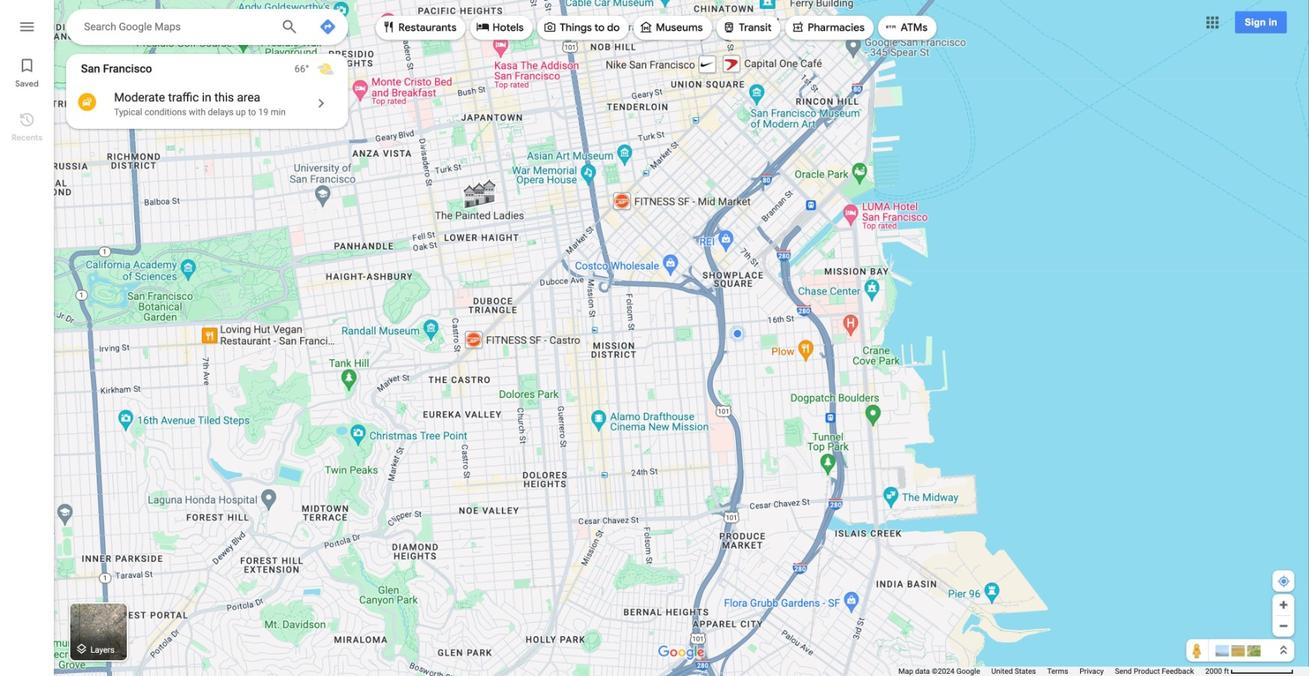 Task type: locate. For each thing, give the bounding box(es) containing it.
None search field
[[66, 9, 348, 49]]

google maps element
[[0, 0, 1309, 677]]

list
[[0, 0, 54, 677]]

partly cloudy image
[[317, 60, 335, 78]]

none field inside the search google maps field
[[84, 17, 269, 35]]

zoom in image
[[1278, 600, 1289, 611]]

None field
[[84, 17, 269, 35]]

san francisco region
[[66, 54, 348, 129]]



Task type: vqa. For each thing, say whether or not it's contained in the screenshot.
hr
no



Task type: describe. For each thing, give the bounding box(es) containing it.
your location image
[[1277, 575, 1291, 589]]

san francisco weather group
[[294, 54, 348, 84]]

none search field inside 'google maps' element
[[66, 9, 348, 49]]

show street view coverage image
[[1186, 640, 1209, 662]]

zoom out image
[[1278, 621, 1289, 632]]

Search Google Maps field
[[66, 9, 348, 49]]

menu image
[[18, 18, 36, 36]]



